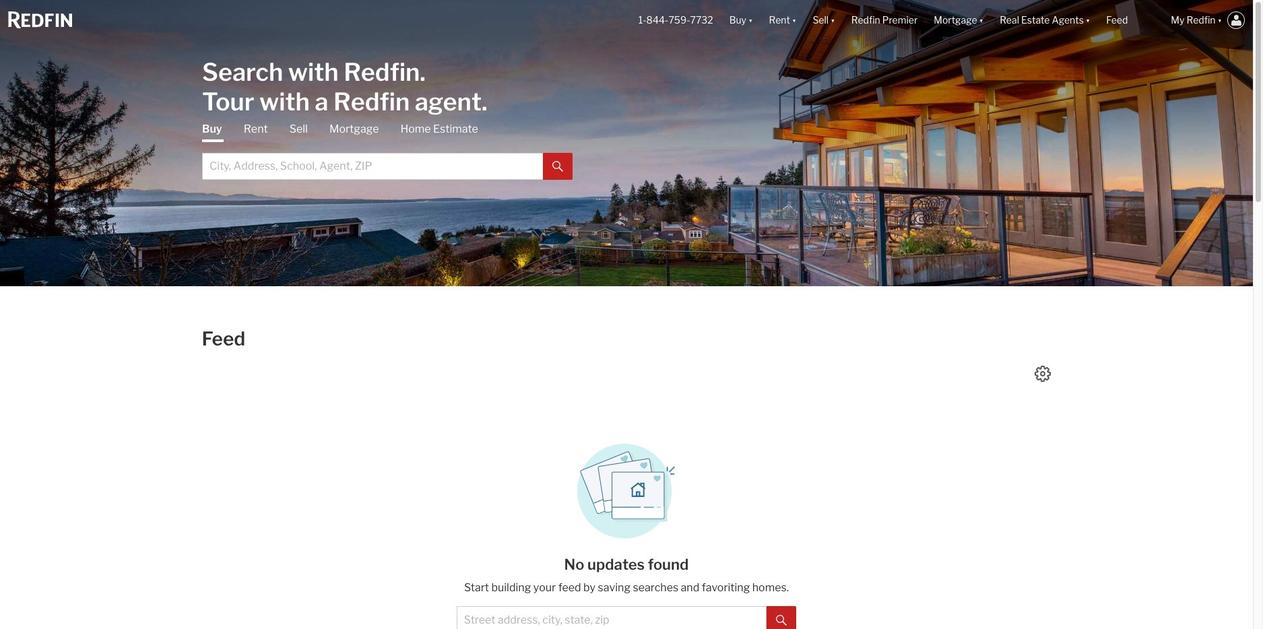 Task type: describe. For each thing, give the bounding box(es) containing it.
submit search image
[[776, 615, 787, 626]]

Street address, city, state, zip search field
[[457, 606, 767, 629]]

City, Address, School, Agent, ZIP search field
[[202, 153, 543, 180]]

submit search image
[[553, 161, 563, 172]]



Task type: locate. For each thing, give the bounding box(es) containing it.
tab list
[[202, 122, 573, 180]]



Task type: vqa. For each thing, say whether or not it's contained in the screenshot.
City, Address, School, Agent, ZIP "search box" on the top of the page's "submit search" image
yes



